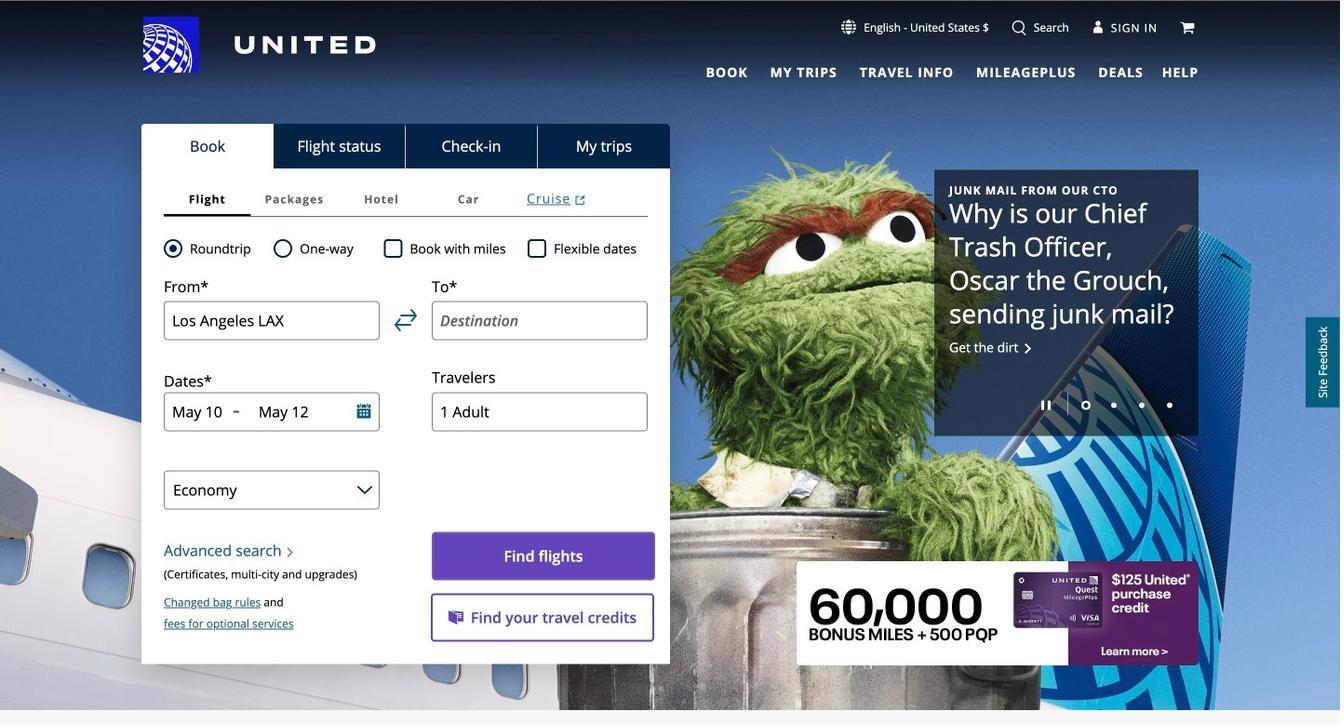 Task type: vqa. For each thing, say whether or not it's contained in the screenshot.
the middle tab list
yes



Task type: describe. For each thing, give the bounding box(es) containing it.
round trip flight search element
[[182, 237, 251, 260]]

carousel buttons element
[[950, 387, 1184, 421]]

0 vertical spatial tab list
[[695, 56, 1148, 83]]

2 vertical spatial tab list
[[164, 182, 648, 217]]

book with miles element
[[384, 237, 528, 260]]

1 vertical spatial tab list
[[142, 124, 670, 169]]



Task type: locate. For each thing, give the bounding box(es) containing it.
navigation
[[0, 16, 1341, 83]]

tab list
[[695, 56, 1148, 83], [142, 124, 670, 169], [164, 182, 648, 217]]

Return text field
[[259, 402, 331, 422]]

main content
[[0, 124, 1341, 725]]

one way flight search element
[[293, 237, 354, 260]]

Departure text field
[[172, 402, 225, 422]]



